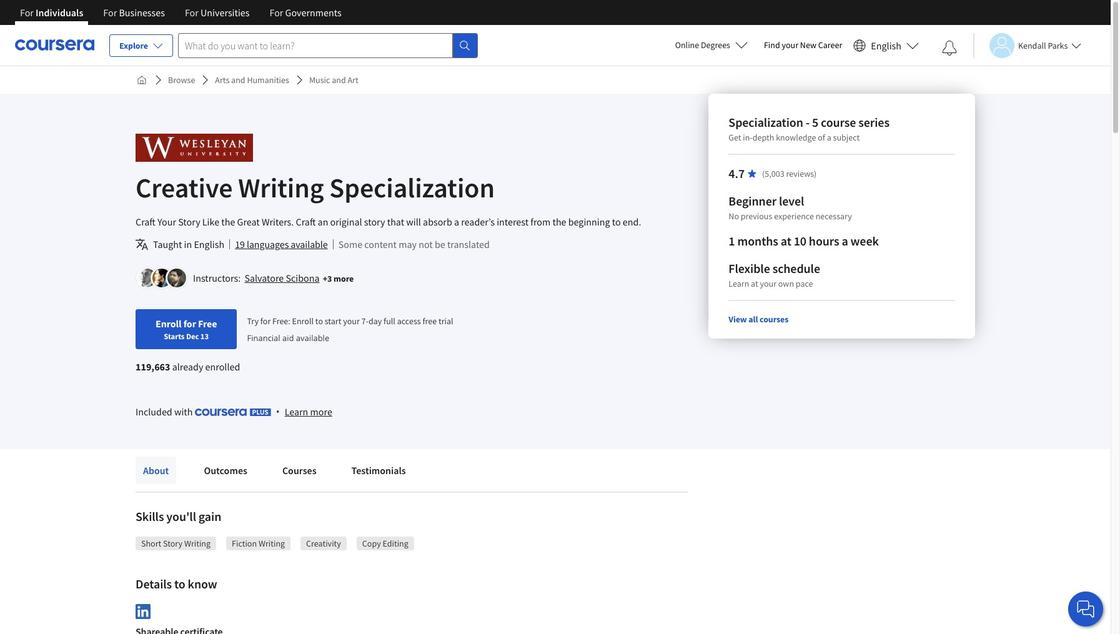 Task type: vqa. For each thing, say whether or not it's contained in the screenshot.
your to the middle
yes



Task type: locate. For each thing, give the bounding box(es) containing it.
to inside try for free: enroll to start your 7-day full access free trial financial aid available
[[315, 316, 323, 327]]

flexible
[[729, 261, 770, 276]]

to left end.
[[612, 216, 621, 228]]

2 horizontal spatial your
[[782, 39, 798, 51]]

None search field
[[178, 33, 478, 58]]

13
[[200, 331, 209, 341]]

to left start
[[315, 316, 323, 327]]

previous
[[741, 211, 772, 222]]

story
[[178, 216, 200, 228], [163, 538, 182, 549]]

online
[[675, 39, 699, 51]]

0 horizontal spatial english
[[194, 238, 224, 251]]

1 horizontal spatial the
[[553, 216, 566, 228]]

1 horizontal spatial specialization
[[729, 114, 803, 130]]

1 vertical spatial a
[[454, 216, 459, 228]]

learn right •
[[285, 405, 308, 418]]

specialization - 5 course series get in-depth knowledge of a subject
[[729, 114, 890, 143]]

and
[[231, 74, 245, 86], [332, 74, 346, 86]]

19 languages available button
[[235, 237, 328, 252]]

to left 'know'
[[174, 576, 185, 592]]

1 and from the left
[[231, 74, 245, 86]]

arts and humanities
[[215, 74, 289, 86]]

and inside arts and humanities link
[[231, 74, 245, 86]]

0 horizontal spatial a
[[454, 216, 459, 228]]

specialization up will
[[329, 171, 495, 205]]

0 vertical spatial your
[[782, 39, 798, 51]]

for up dec
[[183, 317, 196, 330]]

at left 10
[[781, 233, 791, 249]]

story left like
[[178, 216, 200, 228]]

2 and from the left
[[332, 74, 346, 86]]

trial
[[439, 316, 453, 327]]

enroll
[[292, 316, 314, 327], [156, 317, 182, 330]]

2 for from the left
[[103, 6, 117, 19]]

with
[[174, 405, 193, 418]]

0 vertical spatial at
[[781, 233, 791, 249]]

free
[[198, 317, 217, 330]]

writing down 'gain'
[[184, 538, 211, 549]]

fiction
[[232, 538, 257, 549]]

+3 more button
[[323, 272, 354, 285]]

outcomes link
[[196, 457, 255, 484]]

+3
[[323, 273, 332, 284]]

writing
[[238, 171, 324, 205], [184, 538, 211, 549], [259, 538, 285, 549]]

more
[[334, 273, 354, 284], [310, 405, 332, 418]]

4 for from the left
[[270, 6, 283, 19]]

like
[[202, 216, 219, 228]]

1 horizontal spatial more
[[334, 273, 354, 284]]

translated
[[447, 238, 490, 251]]

0 horizontal spatial enroll
[[156, 317, 182, 330]]

some
[[338, 238, 362, 251]]

show notifications image
[[942, 41, 957, 56]]

about link
[[136, 457, 176, 484]]

0 horizontal spatial to
[[174, 576, 185, 592]]

1 vertical spatial to
[[315, 316, 323, 327]]

for left universities on the left top
[[185, 6, 199, 19]]

financial
[[247, 332, 280, 344]]

taught in english
[[153, 238, 224, 251]]

your left 7-
[[343, 316, 360, 327]]

0 horizontal spatial craft
[[136, 216, 155, 228]]

salvatore scibona link
[[245, 272, 320, 284]]

0 vertical spatial a
[[827, 132, 831, 143]]

1 horizontal spatial to
[[315, 316, 323, 327]]

more right "+3"
[[334, 273, 354, 284]]

1 horizontal spatial english
[[871, 39, 902, 52]]

an
[[318, 216, 328, 228]]

2 horizontal spatial to
[[612, 216, 621, 228]]

2 vertical spatial your
[[343, 316, 360, 327]]

pace
[[796, 278, 813, 289]]

for right try
[[260, 316, 271, 327]]

and left art
[[332, 74, 346, 86]]

available inside "button"
[[291, 238, 328, 251]]

2 vertical spatial a
[[842, 233, 848, 249]]

the right like
[[221, 216, 235, 228]]

testimonials
[[351, 464, 406, 477]]

-
[[806, 114, 810, 130]]

What do you want to learn? text field
[[178, 33, 453, 58]]

1 the from the left
[[221, 216, 235, 228]]

1 horizontal spatial and
[[332, 74, 346, 86]]

0 vertical spatial available
[[291, 238, 328, 251]]

a
[[827, 132, 831, 143], [454, 216, 459, 228], [842, 233, 848, 249]]

and inside 'music and art' link
[[332, 74, 346, 86]]

necessary
[[816, 211, 852, 222]]

1 horizontal spatial learn
[[729, 278, 749, 289]]

beginner
[[729, 193, 777, 209]]

1 vertical spatial english
[[194, 238, 224, 251]]

at down flexible
[[751, 278, 758, 289]]

for inside try for free: enroll to start your 7-day full access free trial financial aid available
[[260, 316, 271, 327]]

craft your story like the great writers. craft an original story that will absorb a reader's interest from the beginning to end.
[[136, 216, 641, 228]]

free:
[[272, 316, 290, 327]]

a left week
[[842, 233, 848, 249]]

0 horizontal spatial learn
[[285, 405, 308, 418]]

more right •
[[310, 405, 332, 418]]

and for arts
[[231, 74, 245, 86]]

dec
[[186, 331, 199, 341]]

0 horizontal spatial and
[[231, 74, 245, 86]]

19
[[235, 238, 245, 251]]

for left businesses
[[103, 6, 117, 19]]

english inside button
[[871, 39, 902, 52]]

specialization up depth
[[729, 114, 803, 130]]

writers.
[[262, 216, 294, 228]]

learn more link
[[285, 404, 332, 419]]

copy
[[362, 538, 381, 549]]

your
[[782, 39, 798, 51], [760, 278, 777, 289], [343, 316, 360, 327]]

financial aid available button
[[247, 332, 329, 344]]

3 for from the left
[[185, 6, 199, 19]]

1 vertical spatial at
[[751, 278, 758, 289]]

and right arts
[[231, 74, 245, 86]]

short
[[141, 538, 161, 549]]

1
[[729, 233, 735, 249]]

(5,003 reviews)
[[762, 168, 817, 179]]

available inside try for free: enroll to start your 7-day full access free trial financial aid available
[[296, 332, 329, 344]]

a right absorb
[[454, 216, 459, 228]]

available down 'an'
[[291, 238, 328, 251]]

music and art link
[[304, 69, 363, 91]]

that
[[387, 216, 404, 228]]

chat with us image
[[1076, 599, 1096, 619]]

1 horizontal spatial a
[[827, 132, 831, 143]]

find your new career
[[764, 39, 842, 51]]

1 vertical spatial specialization
[[329, 171, 495, 205]]

writing right fiction in the left of the page
[[259, 538, 285, 549]]

the right from
[[553, 216, 566, 228]]

1 horizontal spatial for
[[260, 316, 271, 327]]

find
[[764, 39, 780, 51]]

instructors: salvatore scibona +3 more
[[193, 272, 354, 284]]

for inside "enroll for free starts dec 13"
[[183, 317, 196, 330]]

enroll up starts
[[156, 317, 182, 330]]

0 vertical spatial to
[[612, 216, 621, 228]]

your left own
[[760, 278, 777, 289]]

1 vertical spatial more
[[310, 405, 332, 418]]

10
[[794, 233, 807, 249]]

all
[[749, 314, 758, 325]]

1 vertical spatial learn
[[285, 405, 308, 418]]

0 vertical spatial more
[[334, 273, 354, 284]]

amy bloom image
[[152, 269, 171, 287]]

0 horizontal spatial your
[[343, 316, 360, 327]]

available right aid
[[296, 332, 329, 344]]

0 horizontal spatial the
[[221, 216, 235, 228]]

enroll inside try for free: enroll to start your 7-day full access free trial financial aid available
[[292, 316, 314, 327]]

1 horizontal spatial your
[[760, 278, 777, 289]]

0 horizontal spatial for
[[183, 317, 196, 330]]

1 vertical spatial available
[[296, 332, 329, 344]]

coursera plus image
[[195, 409, 271, 416]]

learn down flexible
[[729, 278, 749, 289]]

great
[[237, 216, 260, 228]]

0 vertical spatial learn
[[729, 278, 749, 289]]

english right career
[[871, 39, 902, 52]]

end.
[[623, 216, 641, 228]]

for for individuals
[[20, 6, 34, 19]]

find your new career link
[[758, 37, 849, 53]]

0 vertical spatial english
[[871, 39, 902, 52]]

craft left your
[[136, 216, 155, 228]]

learn inside '• learn more'
[[285, 405, 308, 418]]

for for universities
[[185, 6, 199, 19]]

2 horizontal spatial a
[[842, 233, 848, 249]]

1 horizontal spatial craft
[[296, 216, 316, 228]]

instructors:
[[193, 272, 241, 284]]

1 for from the left
[[20, 6, 34, 19]]

1 craft from the left
[[136, 216, 155, 228]]

writing up writers.
[[238, 171, 324, 205]]

courses link
[[275, 457, 324, 484]]

• learn more
[[276, 405, 332, 419]]

for left governments
[[270, 6, 283, 19]]

0 horizontal spatial more
[[310, 405, 332, 418]]

(5,003
[[762, 168, 784, 179]]

1 vertical spatial your
[[760, 278, 777, 289]]

story right short
[[163, 538, 182, 549]]

hours
[[809, 233, 839, 249]]

and for music
[[332, 74, 346, 86]]

enroll right free:
[[292, 316, 314, 327]]

beginning
[[568, 216, 610, 228]]

about
[[143, 464, 169, 477]]

1 horizontal spatial enroll
[[292, 316, 314, 327]]

for
[[260, 316, 271, 327], [183, 317, 196, 330]]

0 vertical spatial specialization
[[729, 114, 803, 130]]

for universities
[[185, 6, 250, 19]]

reviews)
[[786, 168, 817, 179]]

enrolled
[[205, 360, 240, 373]]

a right of
[[827, 132, 831, 143]]

coursera image
[[15, 35, 94, 55]]

subject
[[833, 132, 860, 143]]

your right find
[[782, 39, 798, 51]]

for left individuals
[[20, 6, 34, 19]]

english right in
[[194, 238, 224, 251]]

creative writing specialization
[[136, 171, 495, 205]]

series
[[859, 114, 890, 130]]

0 horizontal spatial at
[[751, 278, 758, 289]]

arts and humanities link
[[210, 69, 294, 91]]

salvatore
[[245, 272, 284, 284]]

craft left 'an'
[[296, 216, 316, 228]]

parks
[[1048, 40, 1068, 51]]



Task type: describe. For each thing, give the bounding box(es) containing it.
arts
[[215, 74, 229, 86]]

english button
[[849, 25, 924, 66]]

skills
[[136, 509, 164, 524]]

kendall parks button
[[973, 33, 1082, 58]]

specialization inside 'specialization - 5 course series get in-depth knowledge of a subject'
[[729, 114, 803, 130]]

browse
[[168, 74, 195, 86]]

1 months at 10 hours a week
[[729, 233, 879, 249]]

your inside try for free: enroll to start your 7-day full access free trial financial aid available
[[343, 316, 360, 327]]

languages
[[247, 238, 289, 251]]

explore
[[119, 40, 148, 51]]

not
[[419, 238, 433, 251]]

editing
[[383, 538, 408, 549]]

brando skyhorse image
[[167, 269, 186, 287]]

kendall
[[1018, 40, 1046, 51]]

free
[[423, 316, 437, 327]]

own
[[778, 278, 794, 289]]

home image
[[137, 75, 147, 85]]

may
[[399, 238, 417, 251]]

included with
[[136, 405, 195, 418]]

get
[[729, 132, 741, 143]]

writing for creative
[[238, 171, 324, 205]]

1 horizontal spatial at
[[781, 233, 791, 249]]

online degrees button
[[665, 31, 758, 59]]

outcomes
[[204, 464, 247, 477]]

details to know
[[136, 576, 217, 592]]

aid
[[282, 332, 294, 344]]

your
[[157, 216, 176, 228]]

19 languages available
[[235, 238, 328, 251]]

view all courses link
[[729, 314, 789, 325]]

for for businesses
[[103, 6, 117, 19]]

starts
[[164, 331, 185, 341]]

businesses
[[119, 6, 165, 19]]

a inside 'specialization - 5 course series get in-depth knowledge of a subject'
[[827, 132, 831, 143]]

0 horizontal spatial specialization
[[329, 171, 495, 205]]

your inside find your new career link
[[782, 39, 798, 51]]

for for try
[[260, 316, 271, 327]]

will
[[406, 216, 421, 228]]

7-
[[361, 316, 369, 327]]

be
[[435, 238, 445, 251]]

gain
[[199, 509, 221, 524]]

more inside instructors: salvatore scibona +3 more
[[334, 273, 354, 284]]

music and art
[[309, 74, 358, 86]]

no
[[729, 211, 739, 222]]

career
[[818, 39, 842, 51]]

months
[[737, 233, 778, 249]]

taught
[[153, 238, 182, 251]]

for for governments
[[270, 6, 283, 19]]

salvatore scibona image
[[137, 269, 156, 287]]

2 vertical spatial to
[[174, 576, 185, 592]]

already
[[172, 360, 203, 373]]

writing for fiction
[[259, 538, 285, 549]]

at inside flexible schedule learn at your own pace
[[751, 278, 758, 289]]

individuals
[[36, 6, 83, 19]]

schedule
[[773, 261, 820, 276]]

included
[[136, 405, 172, 418]]

reader's
[[461, 216, 495, 228]]

story
[[364, 216, 385, 228]]

2 craft from the left
[[296, 216, 316, 228]]

universities
[[201, 6, 250, 19]]

course
[[821, 114, 856, 130]]

music
[[309, 74, 330, 86]]

for individuals
[[20, 6, 83, 19]]

original
[[330, 216, 362, 228]]

4.7
[[729, 166, 745, 181]]

banner navigation
[[10, 0, 352, 34]]

more inside '• learn more'
[[310, 405, 332, 418]]

interest
[[497, 216, 529, 228]]

flexible schedule learn at your own pace
[[729, 261, 820, 289]]

courses
[[760, 314, 789, 325]]

your inside flexible schedule learn at your own pace
[[760, 278, 777, 289]]

for for enroll
[[183, 317, 196, 330]]

wesleyan university image
[[136, 134, 253, 162]]

experience
[[774, 211, 814, 222]]

skills you'll gain
[[136, 509, 221, 524]]

new
[[800, 39, 817, 51]]

1 vertical spatial story
[[163, 538, 182, 549]]

0 vertical spatial story
[[178, 216, 200, 228]]

creative
[[136, 171, 233, 205]]

from
[[531, 216, 551, 228]]

of
[[818, 132, 825, 143]]

119,663
[[136, 360, 170, 373]]

2 the from the left
[[553, 216, 566, 228]]

scibona
[[286, 272, 320, 284]]

know
[[188, 576, 217, 592]]

view all courses
[[729, 314, 789, 325]]

learn inside flexible schedule learn at your own pace
[[729, 278, 749, 289]]

art
[[348, 74, 358, 86]]

enroll inside "enroll for free starts dec 13"
[[156, 317, 182, 330]]

you'll
[[166, 509, 196, 524]]

full
[[384, 316, 395, 327]]

beginner level no previous experience necessary
[[729, 193, 852, 222]]



